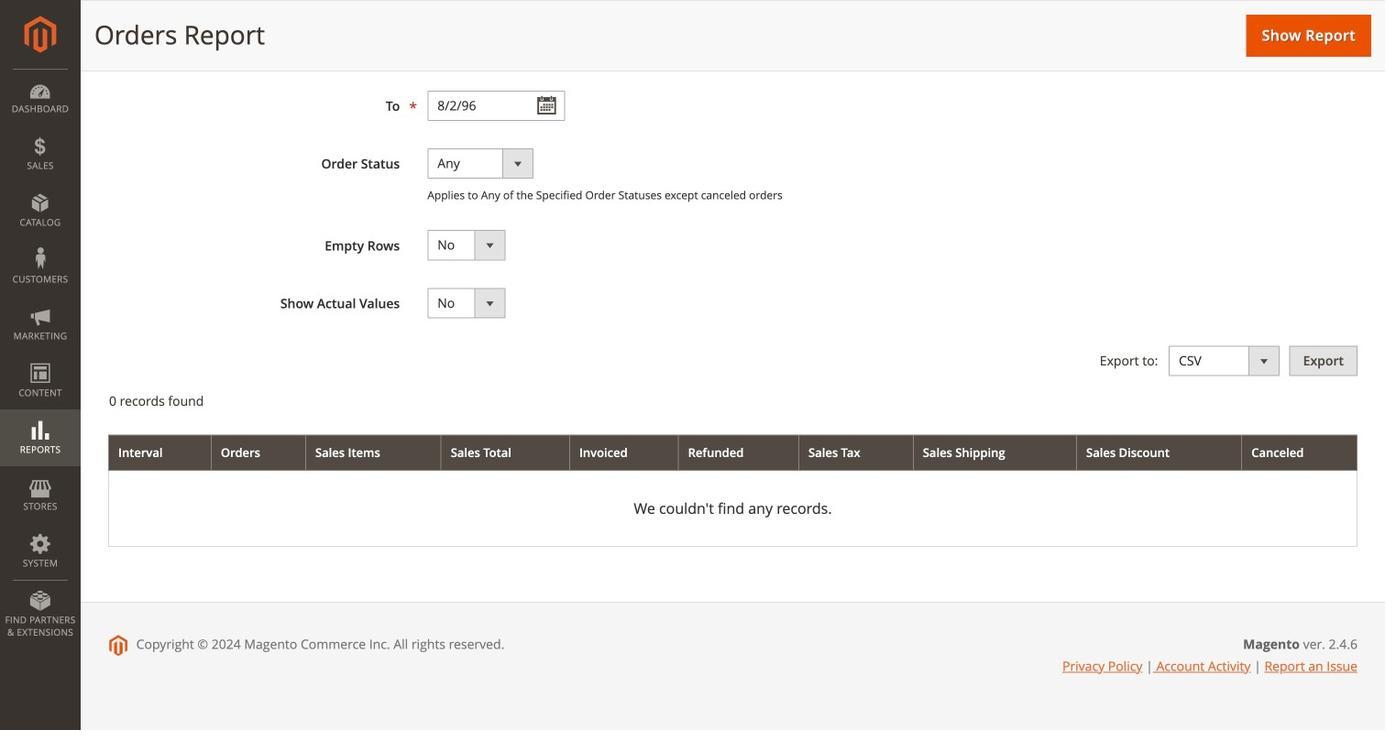 Task type: locate. For each thing, give the bounding box(es) containing it.
menu bar
[[0, 69, 81, 649]]

None text field
[[428, 33, 565, 63]]

None text field
[[428, 91, 565, 121]]

magento admin panel image
[[24, 16, 56, 53]]



